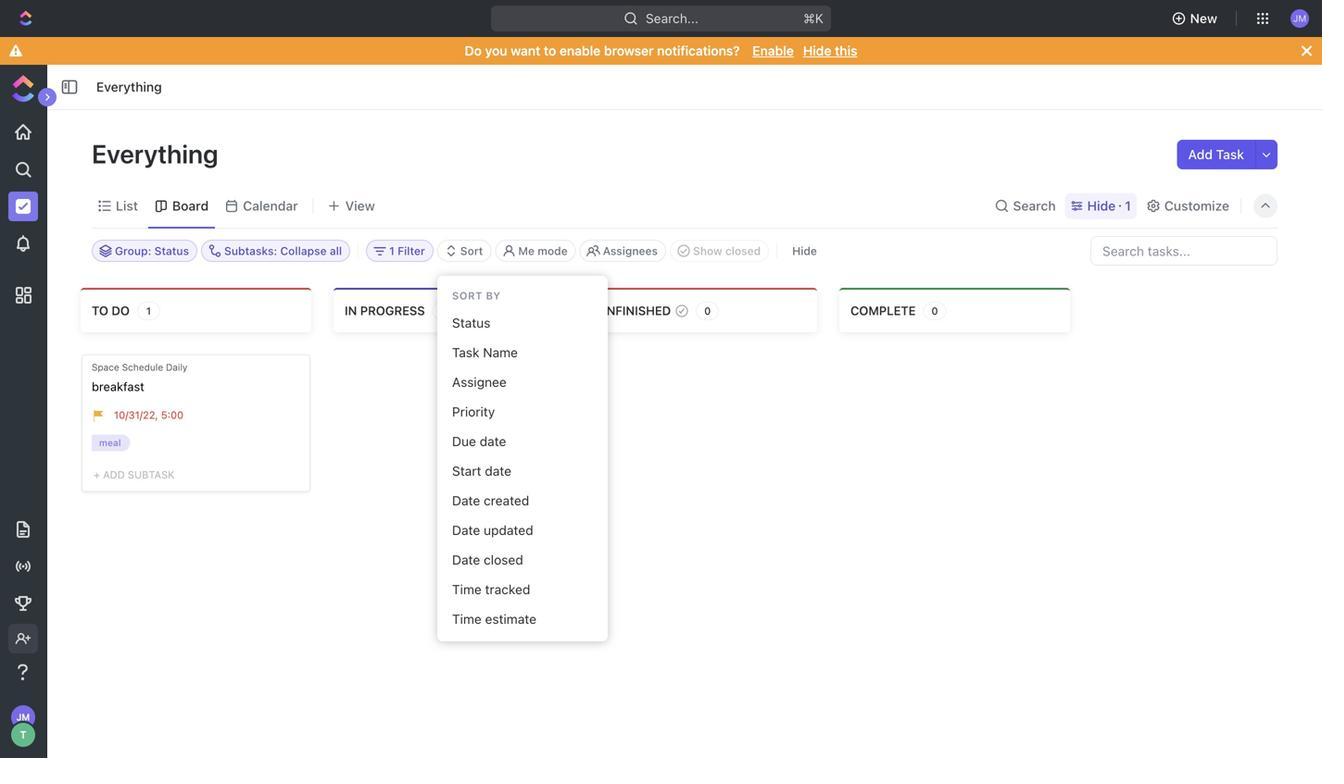 Task type: locate. For each thing, give the bounding box(es) containing it.
sort left by
[[452, 290, 483, 302]]

subtask
[[128, 469, 175, 481]]

0 vertical spatial 1
[[1125, 198, 1131, 214]]

date
[[480, 434, 506, 449], [485, 464, 511, 479]]

start
[[452, 464, 481, 479]]

2 vertical spatial date
[[452, 553, 480, 568]]

task name
[[452, 345, 518, 360]]

status
[[452, 315, 491, 331]]

1 vertical spatial hide
[[1087, 198, 1116, 214]]

date for start date
[[485, 464, 511, 479]]

time inside button
[[452, 582, 482, 598]]

1 left "customize" button
[[1125, 198, 1131, 214]]

date inside button
[[452, 553, 480, 568]]

date created button
[[445, 486, 600, 516]]

to right want
[[544, 43, 556, 58]]

0 horizontal spatial to
[[92, 304, 108, 318]]

0 horizontal spatial add
[[103, 469, 125, 481]]

date down start
[[452, 493, 480, 509]]

enable
[[753, 43, 794, 58]]

1 vertical spatial everything
[[92, 139, 224, 169]]

time
[[452, 582, 482, 598], [452, 612, 482, 627]]

0 vertical spatial sort
[[460, 245, 483, 258]]

due date button
[[445, 427, 600, 457]]

date inside button
[[485, 464, 511, 479]]

time inside button
[[452, 612, 482, 627]]

priority
[[452, 404, 495, 420]]

time down time tracked
[[452, 612, 482, 627]]

assignee button
[[445, 368, 600, 397]]

1 horizontal spatial to
[[544, 43, 556, 58]]

add up customize
[[1188, 147, 1213, 162]]

0 vertical spatial date
[[452, 493, 480, 509]]

0 horizontal spatial 0
[[704, 305, 711, 317]]

sort up the 'sort by'
[[460, 245, 483, 258]]

sort for sort
[[460, 245, 483, 258]]

name
[[483, 345, 518, 360]]

1 vertical spatial task
[[452, 345, 479, 360]]

to
[[544, 43, 556, 58], [92, 304, 108, 318]]

add
[[1188, 147, 1213, 162], [103, 469, 125, 481]]

add right +
[[103, 469, 125, 481]]

this
[[835, 43, 857, 58]]

created
[[484, 493, 529, 509]]

sort inside the sort dropdown button
[[460, 245, 483, 258]]

add task
[[1188, 147, 1244, 162]]

0 vertical spatial add
[[1188, 147, 1213, 162]]

date closed button
[[445, 546, 600, 575]]

0 horizontal spatial 1
[[146, 305, 151, 317]]

date left closed
[[452, 553, 480, 568]]

1 right 'do'
[[146, 305, 151, 317]]

list link
[[112, 193, 138, 219]]

estimate
[[485, 612, 536, 627]]

0 vertical spatial hide
[[803, 43, 831, 58]]

updated
[[484, 523, 533, 538]]

1 vertical spatial date
[[485, 464, 511, 479]]

2 0 from the left
[[931, 305, 938, 317]]

hide
[[803, 43, 831, 58], [1087, 198, 1116, 214], [792, 245, 817, 258]]

task inside button
[[1216, 147, 1244, 162]]

2 vertical spatial hide
[[792, 245, 817, 258]]

1 horizontal spatial add
[[1188, 147, 1213, 162]]

1 horizontal spatial task
[[1216, 147, 1244, 162]]

1 vertical spatial sort
[[452, 290, 483, 302]]

1
[[1125, 198, 1131, 214], [146, 305, 151, 317]]

0 right unfinished on the top of page
[[704, 305, 711, 317]]

0 vertical spatial task
[[1216, 147, 1244, 162]]

task down the status
[[452, 345, 479, 360]]

date for date closed
[[452, 553, 480, 568]]

1 time from the top
[[452, 582, 482, 598]]

date up date created
[[485, 464, 511, 479]]

to left 'do'
[[92, 304, 108, 318]]

time tracked
[[452, 582, 530, 598]]

0 vertical spatial time
[[452, 582, 482, 598]]

0 vertical spatial to
[[544, 43, 556, 58]]

date closed
[[452, 553, 523, 568]]

2 time from the top
[[452, 612, 482, 627]]

start date
[[452, 464, 511, 479]]

in progress
[[345, 304, 425, 318]]

do
[[112, 304, 130, 318]]

new
[[1190, 11, 1217, 26]]

0
[[704, 305, 711, 317], [931, 305, 938, 317]]

2 date from the top
[[452, 523, 480, 538]]

everything
[[96, 79, 162, 95], [92, 139, 224, 169]]

0 horizontal spatial task
[[452, 345, 479, 360]]

time estimate
[[452, 612, 536, 627]]

daily
[[166, 362, 187, 373]]

sort for sort by
[[452, 290, 483, 302]]

do you want to enable browser notifications? enable hide this
[[465, 43, 857, 58]]

date right due
[[480, 434, 506, 449]]

0 vertical spatial date
[[480, 434, 506, 449]]

assignees button
[[580, 240, 666, 262]]

date
[[452, 493, 480, 509], [452, 523, 480, 538], [452, 553, 480, 568]]

0 right the complete at the right top
[[931, 305, 938, 317]]

hide inside 'button'
[[792, 245, 817, 258]]

1 vertical spatial to
[[92, 304, 108, 318]]

1 horizontal spatial 0
[[931, 305, 938, 317]]

sort
[[460, 245, 483, 258], [452, 290, 483, 302]]

breakfast
[[92, 380, 144, 394]]

1 vertical spatial add
[[103, 469, 125, 481]]

hide for hide 1
[[1087, 198, 1116, 214]]

date up date closed at the bottom of page
[[452, 523, 480, 538]]

task up customize
[[1216, 147, 1244, 162]]

search
[[1013, 198, 1056, 214]]

time down date closed at the bottom of page
[[452, 582, 482, 598]]

1 date from the top
[[452, 493, 480, 509]]

1 vertical spatial time
[[452, 612, 482, 627]]

date created
[[452, 493, 529, 509]]

1 vertical spatial date
[[452, 523, 480, 538]]

assignees
[[603, 245, 658, 258]]

search button
[[989, 193, 1061, 219]]

search...
[[646, 11, 699, 26]]

hide 1
[[1087, 198, 1131, 214]]

calendar
[[243, 198, 298, 214]]

date inside button
[[480, 434, 506, 449]]

3 date from the top
[[452, 553, 480, 568]]

schedule
[[122, 362, 163, 373]]

complete
[[851, 304, 916, 318]]

task
[[1216, 147, 1244, 162], [452, 345, 479, 360]]

want
[[511, 43, 540, 58]]



Task type: describe. For each thing, give the bounding box(es) containing it.
date for date updated
[[452, 523, 480, 538]]

add task button
[[1177, 140, 1255, 170]]

date updated
[[452, 523, 533, 538]]

⌘k
[[803, 11, 824, 26]]

by
[[486, 290, 501, 302]]

in
[[345, 304, 357, 318]]

to do
[[92, 304, 130, 318]]

status button
[[445, 309, 600, 338]]

closed
[[484, 553, 523, 568]]

sort by
[[452, 290, 501, 302]]

task name button
[[445, 338, 600, 368]]

everything link
[[92, 76, 167, 98]]

date for date created
[[452, 493, 480, 509]]

tracked
[[485, 582, 530, 598]]

0 vertical spatial everything
[[96, 79, 162, 95]]

hide for hide
[[792, 245, 817, 258]]

unfinished
[[598, 304, 671, 318]]

customize
[[1164, 198, 1229, 214]]

progress
[[360, 304, 425, 318]]

date updated button
[[445, 516, 600, 546]]

date for due date
[[480, 434, 506, 449]]

1 0 from the left
[[704, 305, 711, 317]]

list
[[116, 198, 138, 214]]

customize button
[[1140, 193, 1235, 219]]

+
[[94, 469, 100, 481]]

time tracked button
[[445, 575, 600, 605]]

due date
[[452, 434, 506, 449]]

space
[[92, 362, 119, 373]]

time estimate button
[[445, 605, 600, 635]]

task inside button
[[452, 345, 479, 360]]

time for time estimate
[[452, 612, 482, 627]]

board link
[[169, 193, 209, 219]]

space schedule daily breakfast
[[92, 362, 187, 394]]

start date button
[[445, 457, 600, 486]]

Search tasks... text field
[[1091, 237, 1277, 265]]

due
[[452, 434, 476, 449]]

board
[[172, 198, 209, 214]]

do
[[465, 43, 482, 58]]

priority button
[[445, 397, 600, 427]]

assignee
[[452, 375, 507, 390]]

+ add subtask
[[94, 469, 175, 481]]

time for time tracked
[[452, 582, 482, 598]]

1 horizontal spatial 1
[[1125, 198, 1131, 214]]

new button
[[1164, 4, 1229, 33]]

sort button
[[437, 240, 491, 262]]

1 vertical spatial 1
[[146, 305, 151, 317]]

hide button
[[785, 240, 825, 262]]

calendar link
[[239, 193, 298, 219]]

notifications?
[[657, 43, 740, 58]]

add inside button
[[1188, 147, 1213, 162]]

browser
[[604, 43, 654, 58]]

enable
[[560, 43, 601, 58]]

you
[[485, 43, 507, 58]]



Task type: vqa. For each thing, say whether or not it's contained in the screenshot.
Default button
no



